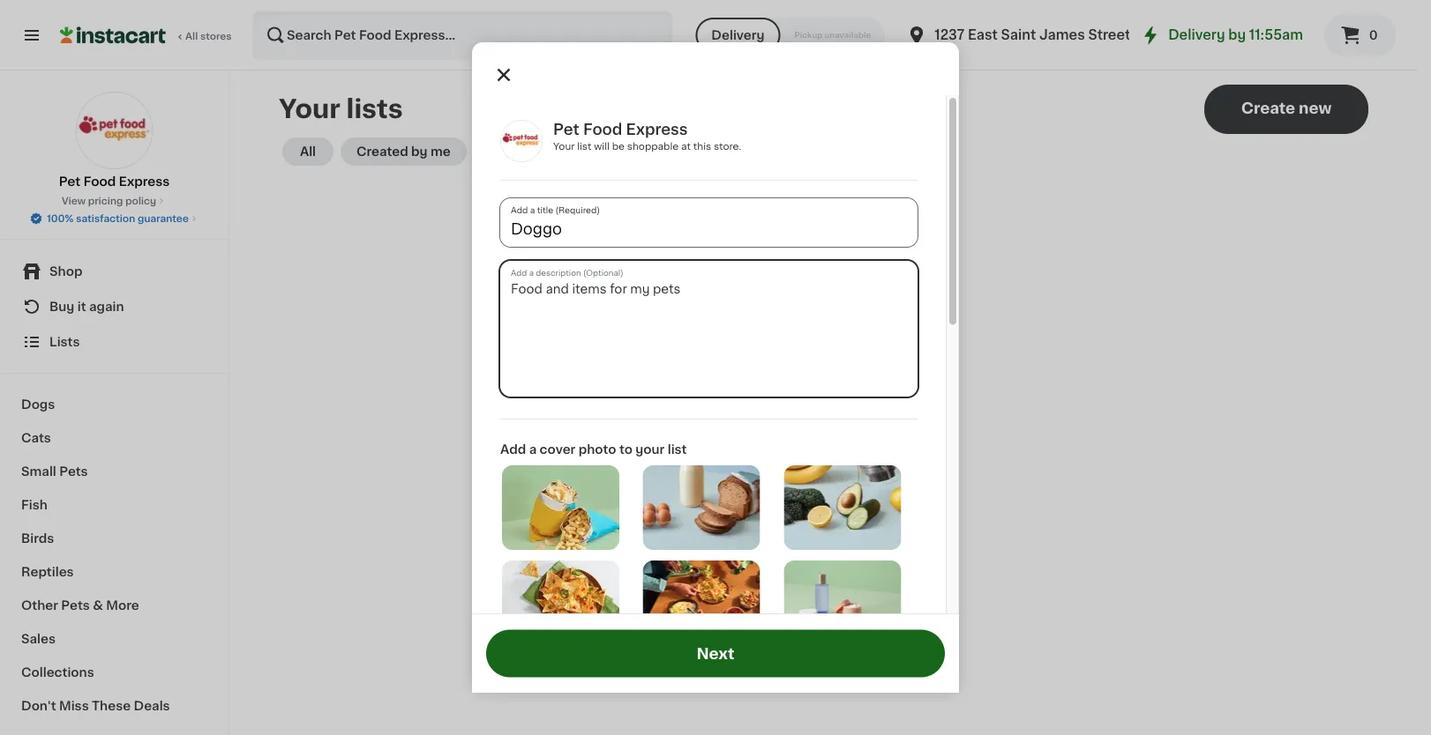 Task type: locate. For each thing, give the bounding box(es) containing it.
1 horizontal spatial pet
[[553, 122, 579, 137]]

list right your
[[668, 444, 687, 456]]

next button
[[486, 630, 945, 678]]

food inside pet food express your list will be shoppable at this store.
[[583, 122, 622, 137]]

by inside button
[[411, 146, 428, 158]]

1 horizontal spatial delivery
[[1168, 29, 1225, 41]]

pet food express logo image right 'me'
[[500, 120, 543, 162]]

all stores link
[[60, 11, 233, 60]]

0 horizontal spatial pet
[[59, 176, 80, 188]]

it
[[77, 301, 86, 313]]

delivery
[[1168, 29, 1225, 41], [711, 29, 764, 41]]

created
[[356, 146, 408, 158]]

delivery inside delivery button
[[711, 29, 764, 41]]

1 horizontal spatial by
[[1228, 29, 1246, 41]]

cats link
[[11, 422, 218, 455]]

miss
[[59, 701, 89, 713]]

0 vertical spatial pets
[[59, 466, 88, 478]]

view pricing policy
[[62, 196, 156, 206]]

0 vertical spatial express
[[626, 122, 688, 137]]

deals
[[134, 701, 170, 713]]

reptiles
[[21, 566, 74, 579]]

1 horizontal spatial list
[[668, 444, 687, 456]]

Add a title (Required) text field
[[500, 199, 918, 247]]

here.
[[900, 386, 931, 398]]

1 horizontal spatial all
[[300, 146, 316, 158]]

more
[[106, 600, 139, 612]]

express
[[626, 122, 688, 137], [119, 176, 170, 188]]

1 vertical spatial pets
[[61, 600, 90, 612]]

0 vertical spatial food
[[583, 122, 622, 137]]

0
[[1369, 29, 1378, 41]]

0 vertical spatial by
[[1228, 29, 1246, 41]]

0 horizontal spatial your
[[279, 97, 340, 122]]

11:55am
[[1249, 29, 1303, 41]]

will
[[594, 142, 610, 151], [818, 386, 838, 398]]

sales link
[[11, 623, 218, 656]]

east
[[968, 29, 998, 41]]

lists down "buy"
[[49, 336, 80, 348]]

pet
[[553, 122, 579, 137], [59, 176, 80, 188]]

all inside button
[[300, 146, 316, 158]]

lists link
[[11, 325, 218, 360]]

0 vertical spatial will
[[594, 142, 610, 151]]

1 vertical spatial food
[[83, 176, 116, 188]]

list inside pet food express your list will be shoppable at this store.
[[577, 142, 591, 151]]

1 horizontal spatial food
[[583, 122, 622, 137]]

0 horizontal spatial pet food express logo image
[[75, 92, 153, 169]]

1 horizontal spatial will
[[818, 386, 838, 398]]

1 horizontal spatial your
[[553, 142, 575, 151]]

express for pet food express
[[119, 176, 170, 188]]

view
[[62, 196, 86, 206]]

lists left you
[[716, 386, 745, 398]]

a
[[529, 444, 537, 456]]

pets right small
[[59, 466, 88, 478]]

be
[[612, 142, 625, 151], [841, 386, 857, 398]]

me
[[431, 146, 451, 158]]

all
[[185, 31, 198, 41], [300, 146, 316, 158]]

0 horizontal spatial delivery
[[711, 29, 764, 41]]

lists
[[346, 97, 403, 122]]

0 horizontal spatial be
[[612, 142, 625, 151]]

store.
[[714, 142, 741, 151]]

this
[[693, 142, 711, 151]]

0 horizontal spatial list
[[577, 142, 591, 151]]

bowl of nachos covered in cheese. image
[[502, 561, 619, 646]]

1 vertical spatial be
[[841, 386, 857, 398]]

100%
[[47, 214, 74, 224]]

food for pet food express
[[83, 176, 116, 188]]

0 horizontal spatial all
[[185, 31, 198, 41]]

will left shoppable on the top
[[594, 142, 610, 151]]

pet inside pet food express your list will be shoppable at this store.
[[553, 122, 579, 137]]

0 vertical spatial your
[[279, 97, 340, 122]]

lists for lists
[[49, 336, 80, 348]]

lists
[[49, 336, 80, 348], [716, 386, 745, 398]]

reptiles link
[[11, 556, 218, 589]]

0 vertical spatial list
[[577, 142, 591, 151]]

will inside pet food express your list will be shoppable at this store.
[[594, 142, 610, 151]]

shop
[[49, 266, 82, 278]]

satisfaction
[[76, 214, 135, 224]]

1 vertical spatial all
[[300, 146, 316, 158]]

other pets & more link
[[11, 589, 218, 623]]

create new button
[[1204, 85, 1368, 134]]

pet food express logo image inside the "pet food express" link
[[75, 92, 153, 169]]

1 horizontal spatial lists
[[716, 386, 745, 398]]

1 vertical spatial will
[[818, 386, 838, 398]]

by left 11:55am
[[1228, 29, 1246, 41]]

0 horizontal spatial by
[[411, 146, 428, 158]]

0 vertical spatial be
[[612, 142, 625, 151]]

new
[[1299, 101, 1332, 116]]

your lists
[[279, 97, 403, 122]]

be inside pet food express your list will be shoppable at this store.
[[612, 142, 625, 151]]

a carton of 6 eggs, an open loaf of bread, and a small bottle of milk. image
[[643, 466, 760, 551]]

create new
[[1241, 101, 1332, 116]]

pets
[[59, 466, 88, 478], [61, 600, 90, 612]]

0 horizontal spatial will
[[594, 142, 610, 151]]

1 vertical spatial express
[[119, 176, 170, 188]]

be left shoppable on the top
[[612, 142, 625, 151]]

small pets link
[[11, 455, 218, 489]]

cover
[[540, 444, 575, 456]]

list left shoppable on the top
[[577, 142, 591, 151]]

None search field
[[252, 11, 673, 60]]

all left stores
[[185, 31, 198, 41]]

all for all stores
[[185, 31, 198, 41]]

0 horizontal spatial express
[[119, 176, 170, 188]]

1 vertical spatial your
[[553, 142, 575, 151]]

by
[[1228, 29, 1246, 41], [411, 146, 428, 158]]

express up policy
[[119, 176, 170, 188]]

be left 'saved'
[[841, 386, 857, 398]]

pricing
[[88, 196, 123, 206]]

pet for pet food express your list will be shoppable at this store.
[[553, 122, 579, 137]]

1 vertical spatial lists
[[716, 386, 745, 398]]

two bags of chips open. image
[[502, 466, 619, 551]]

list
[[577, 142, 591, 151], [668, 444, 687, 456]]

0 vertical spatial all
[[185, 31, 198, 41]]

pet food express logo image
[[75, 92, 153, 169], [500, 120, 543, 162]]

0 horizontal spatial food
[[83, 176, 116, 188]]

delivery for delivery by 11:55am
[[1168, 29, 1225, 41]]

shoppable
[[627, 142, 679, 151]]

1 vertical spatial by
[[411, 146, 428, 158]]

0 vertical spatial lists
[[49, 336, 80, 348]]

buy it again link
[[11, 289, 218, 325]]

photo
[[578, 444, 616, 456]]

add a cover photo to your list
[[500, 444, 687, 456]]

1 vertical spatial pet
[[59, 176, 80, 188]]

1 horizontal spatial pet food express logo image
[[500, 120, 543, 162]]

express up shoppable on the top
[[626, 122, 688, 137]]

pet food express logo image up pet food express
[[75, 92, 153, 169]]

will right the create
[[818, 386, 838, 398]]

delivery inside delivery by 11:55am link
[[1168, 29, 1225, 41]]

express inside pet food express your list will be shoppable at this store.
[[626, 122, 688, 137]]

your
[[279, 97, 340, 122], [553, 142, 575, 151]]

all down your lists at the top left of the page
[[300, 146, 316, 158]]

1 horizontal spatial express
[[626, 122, 688, 137]]

0 horizontal spatial lists
[[49, 336, 80, 348]]

pets left & at the bottom of the page
[[61, 600, 90, 612]]

guarantee
[[138, 214, 189, 224]]

0 vertical spatial pet
[[553, 122, 579, 137]]

by left 'me'
[[411, 146, 428, 158]]



Task type: vqa. For each thing, say whether or not it's contained in the screenshot.
the it
yes



Task type: describe. For each thing, give the bounding box(es) containing it.
next
[[696, 647, 735, 662]]

instacart logo image
[[60, 25, 166, 46]]

pet food express
[[59, 176, 170, 188]]

pet for pet food express
[[59, 176, 80, 188]]

service type group
[[696, 18, 885, 53]]

you
[[749, 386, 772, 398]]

a bunch of kale, a sliced lemon, a half of an avocado, a cucumber, a bunch of bananas, and a blender. image
[[784, 466, 901, 551]]

small pets
[[21, 466, 88, 478]]

pets for other
[[61, 600, 90, 612]]

view pricing policy link
[[62, 194, 167, 208]]

collections
[[21, 667, 94, 679]]

1237
[[935, 29, 965, 41]]

your inside pet food express your list will be shoppable at this store.
[[553, 142, 575, 151]]

cats
[[21, 432, 51, 445]]

1 vertical spatial list
[[668, 444, 687, 456]]

don't miss these deals
[[21, 701, 170, 713]]

delivery by 11:55am link
[[1140, 25, 1303, 46]]

again
[[89, 301, 124, 313]]

collections link
[[11, 656, 218, 690]]

created by me
[[356, 146, 451, 158]]

other
[[21, 600, 58, 612]]

created by me button
[[341, 138, 467, 166]]

stores
[[200, 31, 232, 41]]

sales
[[21, 633, 56, 646]]

delivery by 11:55am
[[1168, 29, 1303, 41]]

lists you create will be saved here.
[[716, 386, 931, 398]]

other pets & more
[[21, 600, 139, 612]]

100% satisfaction guarantee
[[47, 214, 189, 224]]

saved
[[860, 386, 897, 398]]

pets for small
[[59, 466, 88, 478]]

100% satisfaction guarantee button
[[29, 208, 199, 226]]

create
[[775, 386, 815, 398]]

cotton pads, ointment, cream, and bottle of liquid. image
[[784, 561, 901, 646]]

dogs
[[21, 399, 55, 411]]

lists for lists you create will be saved here.
[[716, 386, 745, 398]]

a table with people sitting around it with nachos and cheese, guacamole, and mixed chips. image
[[643, 561, 760, 646]]

&
[[93, 600, 103, 612]]

all stores
[[185, 31, 232, 41]]

0 button
[[1324, 14, 1397, 56]]

dogs link
[[11, 388, 218, 422]]

pet food express link
[[59, 92, 170, 191]]

fish
[[21, 499, 48, 512]]

by for delivery
[[1228, 29, 1246, 41]]

don't miss these deals link
[[11, 690, 218, 723]]

birds
[[21, 533, 54, 545]]

fish link
[[11, 489, 218, 522]]

at
[[681, 142, 691, 151]]

james
[[1039, 29, 1085, 41]]

buy it again
[[49, 301, 124, 313]]

pet food express logo image inside list_add_items dialog
[[500, 120, 543, 162]]

delivery for delivery
[[711, 29, 764, 41]]

buy
[[49, 301, 74, 313]]

Food and items for my pets text field
[[500, 261, 918, 397]]

street
[[1088, 29, 1130, 41]]

delivery button
[[696, 18, 780, 53]]

pet food express your list will be shoppable at this store.
[[553, 122, 741, 151]]

food for pet food express your list will be shoppable at this store.
[[583, 122, 622, 137]]

express for pet food express your list will be shoppable at this store.
[[626, 122, 688, 137]]

1 horizontal spatial be
[[841, 386, 857, 398]]

list_add_items dialog
[[472, 42, 959, 736]]

to
[[619, 444, 633, 456]]

all for all
[[300, 146, 316, 158]]

policy
[[125, 196, 156, 206]]

add
[[500, 444, 526, 456]]

1237 east saint james street
[[935, 29, 1130, 41]]

birds link
[[11, 522, 218, 556]]

all button
[[282, 138, 333, 166]]

your
[[636, 444, 665, 456]]

create
[[1241, 101, 1295, 116]]

small
[[21, 466, 56, 478]]

these
[[92, 701, 131, 713]]

saint
[[1001, 29, 1036, 41]]

1237 east saint james street button
[[906, 11, 1130, 60]]

don't
[[21, 701, 56, 713]]

by for created
[[411, 146, 428, 158]]

shop link
[[11, 254, 218, 289]]



